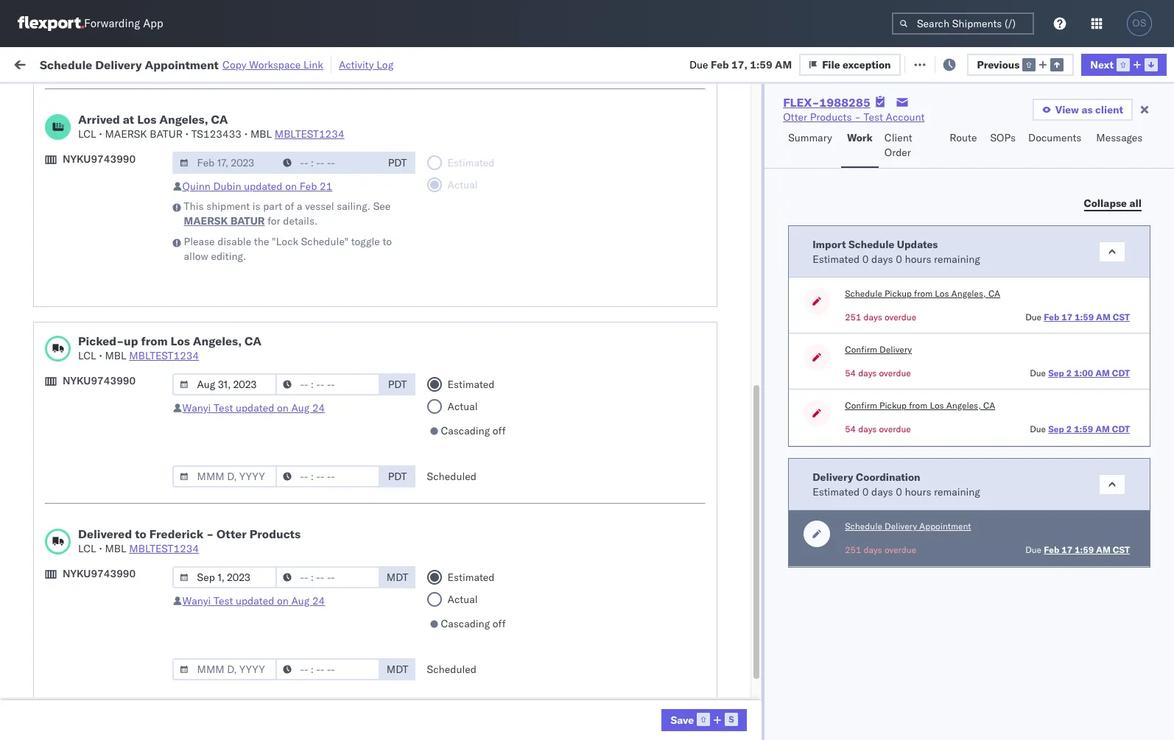 Task type: vqa. For each thing, say whether or not it's contained in the screenshot.
Release
no



Task type: describe. For each thing, give the bounding box(es) containing it.
1 horizontal spatial exception
[[943, 57, 991, 70]]

21, for schedule pickup from los angeles, ca
[[327, 317, 343, 330]]

scheduled for delivered to frederick - otter products
[[427, 663, 477, 676]]

the
[[254, 235, 269, 248]]

1 bookings from the top
[[642, 123, 686, 136]]

2 1:59 am cst, mar 3, 2023 from the top
[[237, 609, 367, 622]]

-- : -- -- text field for mmm d, yyyy text box related to otter
[[275, 567, 380, 589]]

mbltest1234 for otter
[[129, 542, 199, 555]]

2 ocean from the top
[[451, 187, 481, 201]]

2 017482927423 from the top
[[1003, 512, 1080, 525]]

3 fcl from the top
[[484, 414, 502, 428]]

3 pdt from the top
[[388, 470, 407, 483]]

overdue for schedule pickup from los angeles, ca
[[885, 312, 917, 323]]

0 vertical spatial updated
[[244, 180, 283, 193]]

flxt00001977428a for schedule pickup from los angeles, ca
[[1003, 317, 1105, 330]]

on up this shipment is part of a vessel sailing. see maersk batur for details.
[[285, 180, 297, 193]]

mbl/mawb
[[1003, 120, 1055, 131]]

client
[[885, 131, 912, 144]]

upload proof of delivery button
[[34, 510, 148, 526]]

4 3, from the top
[[329, 674, 339, 687]]

due sep 2 1:59 am cdt
[[1030, 424, 1130, 435]]

documents inside button
[[1028, 131, 1082, 144]]

delivery coordination estimated 0 days 0 hours remaining
[[813, 470, 980, 498]]

: for snoozed
[[342, 91, 345, 102]]

filtered by:
[[15, 90, 67, 104]]

2 fcl from the top
[[484, 382, 502, 395]]

integration for upload customs clearance documents
[[642, 285, 693, 298]]

honeywell - test account for schedule pickup from los angeles, ca
[[642, 317, 764, 330]]

mbl for delivered to frederick - otter products
[[105, 542, 126, 555]]

due feb 17, 1:59 am
[[689, 58, 792, 71]]

4 schedule delivery appointment link from the top
[[34, 640, 181, 655]]

3 resize handle column header from the left
[[426, 114, 443, 740]]

schedule pickup from los angeles international airport link
[[34, 211, 209, 241]]

otter inside delivered to frederick - otter products lcl • mbl mbltest1234
[[217, 527, 247, 541]]

6 ocean fcl from the top
[[451, 609, 502, 622]]

2:00
[[237, 479, 260, 492]]

7 consignee from the top
[[710, 609, 760, 622]]

4 schedule pickup from los angeles, ca link from the top
[[34, 535, 209, 565]]

proof
[[70, 511, 95, 524]]

1 ocean fcl from the top
[[451, 155, 502, 168]]

upload customs clearance documents button
[[34, 276, 209, 307]]

1 ag from the top
[[787, 285, 801, 298]]

15,
[[328, 123, 344, 136]]

24,
[[328, 414, 344, 428]]

flex-1988285 link
[[783, 95, 871, 110]]

1988285
[[819, 95, 871, 110]]

angeles, inside picked-up from los angeles, ca lcl • mbl mbltest1234
[[193, 334, 242, 348]]

otter products - test account
[[783, 111, 925, 124]]

lcl inside delivered to frederick - otter products lcl • mbl mbltest1234
[[78, 542, 96, 555]]

9:30 pm cst, feb 21, 2023 for schedule pickup from los angeles, ca
[[237, 317, 371, 330]]

9 consignee from the top
[[710, 674, 760, 687]]

-- : -- -- text field for 2nd mmm d, yyyy text box from the bottom of the page
[[275, 466, 380, 488]]

4 1:59 am cst, mar 3, 2023 from the top
[[237, 674, 367, 687]]

flex-1977428 for schedule pickup from los angeles, ca
[[813, 317, 890, 330]]

bicu1234565, demu1232567
[[908, 576, 1058, 589]]

confirm pickup from los angeles, ca link for 1:59 am cst, feb 17, 2023
[[34, 146, 209, 176]]

confirm for confirm pickup from los angeles, ca link for 1:59 am cst, feb 24, 2023
[[34, 406, 72, 420]]

mbltest1234 button for ca
[[275, 127, 345, 141]]

sailing.
[[337, 200, 371, 213]]

in
[[221, 91, 229, 102]]

5 consignee from the top
[[710, 544, 760, 557]]

quinn
[[182, 180, 211, 193]]

bookings test consignee for confirm delivery link on the left
[[642, 479, 760, 492]]

schedule for fifth schedule pickup from los angeles, ca link
[[34, 568, 77, 582]]

17, for schedule pickup from los angeles, ca
[[328, 187, 344, 201]]

21
[[320, 180, 333, 193]]

please
[[184, 235, 215, 248]]

8 resize handle column header from the left
[[978, 114, 996, 740]]

cascading for ca
[[441, 424, 490, 438]]

2 schedule pickup from los angeles, ca link from the top
[[34, 308, 209, 338]]

pdt for 21
[[388, 156, 407, 169]]

7 resize handle column header from the left
[[883, 114, 900, 740]]

risk
[[305, 57, 322, 70]]

save
[[671, 714, 694, 727]]

4 bookings from the top
[[642, 479, 686, 492]]

4 ocean fcl from the top
[[451, 479, 502, 492]]

6 schedule pickup from los angeles, ca link from the top
[[34, 600, 209, 629]]

hours inside import schedule updates estimated 0 days 0 hours remaining
[[905, 252, 931, 266]]

part
[[263, 200, 282, 213]]

picked-
[[78, 334, 124, 348]]

off for delivered to frederick - otter products
[[493, 617, 506, 631]]

1911408 for 2:00 am cst, feb 25, 2023
[[845, 479, 890, 492]]

9 ocean from the top
[[451, 674, 481, 687]]

bookings test consignee for first schedule pickup from los angeles, ca link from the bottom
[[642, 609, 760, 622]]

days for schedule pickup from los angeles, ca
[[864, 312, 882, 323]]

cascading off for picked-up from los angeles, ca
[[441, 424, 506, 438]]

0 vertical spatial for
[[141, 91, 153, 102]]

copy
[[222, 58, 246, 71]]

0 horizontal spatial file
[[822, 58, 840, 71]]

1 resize handle column header from the left
[[211, 114, 228, 740]]

ca for 1st schedule pickup from los angeles, ca link
[[34, 194, 48, 207]]

24 for products
[[312, 594, 325, 608]]

1 horizontal spatial file
[[922, 57, 940, 70]]

estimated inside delivery coordination estimated 0 days 0 hours remaining
[[813, 485, 860, 498]]

1 integration test account - on ag from the top
[[642, 285, 801, 298]]

overdue for confirm pickup from los angeles, ca
[[879, 424, 911, 435]]

next
[[1091, 58, 1114, 71]]

2 for 1:59
[[1067, 424, 1072, 435]]

17 for import schedule updates estimated 0 days 0 hours remaining
[[1062, 312, 1073, 323]]

customs
[[70, 277, 111, 290]]

products inside otter products - test account link
[[810, 111, 852, 124]]

3 schedule pickup from los angeles, ca link from the top
[[34, 373, 209, 403]]

los inside schedule pickup from los angeles international airport
[[139, 212, 155, 225]]

snoozed : no
[[308, 91, 361, 102]]

snoozed
[[308, 91, 342, 102]]

0 horizontal spatial confirm delivery button
[[34, 478, 112, 494]]

9:30 pm cst, feb 21, 2023 for schedule delivery appointment
[[237, 350, 371, 363]]

see
[[373, 200, 391, 213]]

2 ocean fcl from the top
[[451, 382, 502, 395]]

bookings test consignee for fifth schedule pickup from los angeles, ca link
[[642, 576, 760, 590]]

ca for confirm pickup from los angeles, ca link for 1:59 am cst, feb 24, 2023
[[34, 421, 48, 434]]

• inside delivered to frederick - otter products lcl • mbl mbltest1234
[[99, 542, 102, 555]]

4 integration from the top
[[642, 512, 693, 525]]

54 days overdue for pickup
[[845, 424, 911, 435]]

1891264
[[845, 382, 890, 395]]

1 horizontal spatial international
[[710, 706, 770, 719]]

• left ts123433
[[185, 127, 189, 141]]

schedule delivery appointment copy workspace link
[[40, 57, 323, 72]]

2 flex-2150210 from the top
[[813, 512, 890, 525]]

3 3, from the top
[[329, 641, 339, 655]]

actual for picked-up from los angeles, ca
[[448, 400, 478, 413]]

quinn dubin updated on feb 21 button
[[182, 180, 333, 193]]

6 bookings from the top
[[642, 576, 686, 590]]

remaining inside delivery coordination estimated 0 days 0 hours remaining
[[934, 485, 980, 498]]

filtered
[[15, 90, 51, 104]]

sops
[[990, 131, 1016, 144]]

confirm for confirm delivery link on the left
[[34, 478, 72, 492]]

1 flex-2001714 from the top
[[813, 220, 890, 233]]

for inside this shipment is part of a vessel sailing. see maersk batur for details.
[[268, 214, 280, 228]]

nyku9743990 for picked-
[[63, 374, 136, 387]]

mdt for mmm d, yyyy text box related to otter
[[387, 571, 408, 584]]

3 confirm pickup from los angeles, ca link from the top
[[34, 438, 209, 467]]

ca for 4th schedule pickup from los angeles, ca link from the top of the page
[[34, 551, 48, 564]]

1911466
[[845, 576, 890, 590]]

demo123 for 1:59 am cst, feb 15, 2023
[[1003, 123, 1053, 136]]

0 horizontal spatial file exception
[[822, 58, 891, 71]]

from inside picked-up from los angeles, ca lcl • mbl mbltest1234
[[141, 334, 168, 348]]

1 fcl from the top
[[484, 155, 502, 168]]

messages
[[1096, 131, 1143, 144]]

1977428 for confirm pickup from los angeles, ca
[[845, 447, 890, 460]]

updated for products
[[236, 594, 274, 608]]

7 bookings from the top
[[642, 609, 686, 622]]

testmbl123
[[1003, 155, 1068, 168]]

import for import schedule updates estimated 0 days 0 hours remaining
[[813, 238, 846, 251]]

pickup for 1:59 am cst, feb 17, 2023 confirm pickup from los angeles, ca link
[[74, 147, 106, 160]]

2 3, from the top
[[329, 609, 339, 622]]

4 pm from the top
[[262, 350, 278, 363]]

9 bookings from the top
[[642, 674, 686, 687]]

updates
[[897, 238, 938, 251]]

1 -- : -- -- text field from the top
[[275, 152, 380, 174]]

this shipment is part of a vessel sailing. see maersk batur for details.
[[184, 200, 391, 228]]

copy workspace link button
[[222, 58, 323, 71]]

1 2150210 from the top
[[845, 285, 890, 298]]

due for confirm delivery
[[1030, 368, 1046, 379]]

1 mar from the top
[[307, 576, 327, 590]]

documents inside upload customs clearance documents
[[34, 291, 87, 305]]

client order
[[885, 131, 912, 159]]

schedule delivery appointment for second schedule delivery appointment link from the top of the page
[[34, 252, 181, 265]]

ca for first schedule pickup from los angeles, ca link from the bottom
[[34, 615, 48, 629]]

flex
[[790, 120, 806, 131]]

5 schedule pickup from los angeles, ca link from the top
[[34, 568, 209, 597]]

2:30 pm cst, feb 17, 2023 for schedule pickup from los angeles international airport
[[237, 220, 371, 233]]

schedule for schedule pickup from los angeles international airport link
[[34, 212, 77, 225]]

integration test account - western digital for schedule delivery appointment
[[642, 252, 840, 266]]

24 for ca
[[312, 401, 325, 415]]

9 resize handle column header from the left
[[1137, 114, 1154, 740]]

1 schedule pickup from los angeles, ca link from the top
[[34, 179, 209, 208]]

confirm pickup from los angeles, ca for bookings test consignee
[[34, 406, 193, 434]]

ocean lcl for 1:59 am cst, feb 17, 2023
[[451, 187, 502, 201]]

5 schedule delivery appointment link from the top
[[34, 672, 181, 687]]

2:00 am cst, feb 25, 2023
[[237, 479, 372, 492]]

aug for picked-up from los angeles, ca
[[291, 401, 310, 415]]

3 bookings from the top
[[642, 414, 686, 428]]

honeywell for confirm pickup from los angeles, ca
[[642, 447, 691, 460]]

ready
[[113, 91, 139, 102]]

vessel
[[305, 200, 334, 213]]

1 consignee from the top
[[710, 123, 760, 136]]

route
[[950, 131, 977, 144]]

deadline
[[237, 120, 273, 131]]

work inside button
[[847, 131, 873, 144]]

205 on track
[[339, 57, 399, 70]]

flex id button
[[782, 117, 885, 132]]

7 ocean fcl from the top
[[451, 674, 502, 687]]

flex-1891264
[[813, 382, 890, 395]]

2 pm from the top
[[262, 252, 278, 266]]

batch action button
[[1068, 53, 1165, 75]]

route button
[[944, 124, 985, 168]]

3 ocean from the top
[[451, 317, 481, 330]]

1 3, from the top
[[329, 576, 339, 590]]

upload proof of delivery
[[34, 511, 148, 524]]

5 resize handle column header from the left
[[617, 114, 635, 740]]

4 ocean from the top
[[451, 382, 481, 395]]

1919147
[[845, 544, 890, 557]]

ping - test entity
[[642, 155, 728, 168]]

5 bookings test consignee from the top
[[642, 544, 760, 557]]

6 consignee from the top
[[710, 576, 760, 590]]

pickup for first schedule pickup from los angeles, ca link from the bottom
[[80, 601, 112, 614]]

remaining inside import schedule updates estimated 0 days 0 hours remaining
[[934, 252, 980, 266]]

2 schedule delivery appointment link from the top
[[34, 251, 181, 266]]

confirm for 1:59 am cst, feb 17, 2023 confirm pickup from los angeles, ca link
[[34, 147, 72, 160]]

next button
[[1082, 53, 1167, 76]]

2 bookings from the top
[[642, 382, 686, 395]]

3 pm from the top
[[262, 317, 278, 330]]

as
[[1082, 103, 1093, 116]]

confirm for third confirm pickup from los angeles, ca link from the top of the page
[[34, 439, 72, 452]]

container numbers button
[[900, 111, 981, 138]]

8 bookings from the top
[[642, 641, 686, 655]]

0 horizontal spatial exception
[[843, 58, 891, 71]]

bookings test consignee for confirm pickup from los angeles, ca link for 1:59 am cst, feb 24, 2023
[[642, 414, 760, 428]]

western for schedule pickup from los angeles international airport
[[769, 220, 807, 233]]

flex-1988285
[[783, 95, 871, 110]]

cascading off for delivered to frederick - otter products
[[441, 617, 506, 631]]

previous button
[[967, 53, 1074, 76]]

blocked,
[[181, 91, 218, 102]]

pdt for 24
[[388, 378, 407, 391]]

2 mar from the top
[[307, 609, 327, 622]]

3 mmm d, yyyy text field from the top
[[172, 466, 277, 488]]

details.
[[283, 214, 318, 228]]

4 fcl from the top
[[484, 479, 502, 492]]

2 flex-2001714 from the top
[[813, 252, 890, 266]]

7 ocean from the top
[[451, 576, 481, 590]]

1 flex-2150210 from the top
[[813, 285, 890, 298]]

maeu1234567 for confirm pickup from los angeles, ca
[[908, 446, 982, 460]]

numbers for mbl/mawb numbers
[[1057, 120, 1093, 131]]

3 schedule delivery appointment link from the top
[[34, 348, 181, 363]]

lagerfeld
[[664, 706, 708, 719]]

bleckmann
[[812, 706, 864, 719]]

schedule pickup from los angeles international airport
[[34, 212, 195, 240]]

picked-up from los angeles, ca lcl • mbl mbltest1234
[[78, 334, 261, 362]]

1 pm from the top
[[262, 220, 278, 233]]

a
[[297, 200, 303, 213]]

to inside please disable the "lock schedule" toggle to allow editing.
[[383, 235, 392, 248]]

1 on from the top
[[769, 285, 784, 298]]

flex-1911408 for 2:00 am cst, feb 25, 2023
[[813, 479, 890, 492]]

759
[[272, 57, 291, 70]]

pickup for 4th schedule pickup from los angeles, ca link from the top of the page
[[80, 536, 112, 549]]

digital for schedule pickup from los angeles international airport
[[810, 220, 840, 233]]

5 bookings from the top
[[642, 544, 686, 557]]

ping
[[642, 155, 667, 168]]

import schedule updates estimated 0 days 0 hours remaining
[[813, 238, 980, 266]]

batur inside this shipment is part of a vessel sailing. see maersk batur for details.
[[231, 214, 265, 228]]

cascading for products
[[441, 617, 490, 631]]

8 ocean from the top
[[451, 609, 481, 622]]

maeu1234567 for schedule delivery appointment
[[908, 349, 982, 362]]

2 integration test account - on ag from the top
[[642, 512, 801, 525]]

schedule delivery appointment for 5th schedule delivery appointment link from the top
[[34, 673, 181, 686]]

1:59 am cst, feb 22, 2023
[[237, 382, 372, 395]]

app
[[143, 17, 163, 31]]

6 resize handle column header from the left
[[765, 114, 782, 740]]

cdt for sep 2 1:00 am cdt
[[1112, 368, 1130, 379]]

flex-1911466
[[813, 576, 890, 590]]

is
[[253, 200, 261, 213]]

import for import work
[[125, 57, 158, 70]]

2 for 1:00
[[1067, 368, 1072, 379]]

759 at risk
[[272, 57, 322, 70]]

days inside import schedule updates estimated 0 days 0 hours remaining
[[872, 252, 893, 266]]

please disable the "lock schedule" toggle to allow editing.
[[184, 235, 392, 263]]

frederick
[[149, 527, 203, 541]]

28,
[[328, 544, 344, 557]]

confirm pickup from los angeles, ca for honeywell - test account
[[34, 439, 193, 467]]

ca inside arrived at los angeles, ca lcl • maersk batur • ts123433 • mbl mbltest1234
[[211, 112, 228, 127]]

7 fcl from the top
[[484, 674, 502, 687]]

sep 2 1:00 am cdt button
[[1048, 368, 1130, 379]]

- inside delivered to frederick - otter products lcl • mbl mbltest1234
[[206, 527, 214, 541]]

9:30 for schedule pickup from los angeles, ca
[[237, 317, 260, 330]]

1977428 for schedule pickup from los angeles, ca
[[845, 317, 890, 330]]

activity
[[339, 58, 374, 71]]

25,
[[328, 479, 344, 492]]

workspace
[[249, 58, 301, 71]]

1 schedule delivery appointment link from the top
[[34, 121, 181, 136]]

dubin
[[213, 180, 241, 193]]



Task type: locate. For each thing, give the bounding box(es) containing it.
251 up flex-1911466
[[845, 544, 862, 555]]

1 vertical spatial 251
[[845, 544, 862, 555]]

batur inside arrived at los angeles, ca lcl • maersk batur • ts123433 • mbl mbltest1234
[[150, 127, 183, 141]]

wanyi test updated on aug 24 down the 1:59 am cst, feb 22, 2023
[[182, 401, 325, 415]]

delivered to frederick - otter products lcl • mbl mbltest1234
[[78, 527, 301, 555]]

1 2:30 pm cst, feb 17, 2023 from the top
[[237, 220, 371, 233]]

2:30 up 'the'
[[237, 220, 260, 233]]

0 vertical spatial cascading off
[[441, 424, 506, 438]]

angeles, inside arrived at los angeles, ca lcl • maersk batur • ts123433 • mbl mbltest1234
[[159, 112, 208, 127]]

0 vertical spatial ag
[[787, 285, 801, 298]]

test123
[[1003, 382, 1046, 395]]

international inside schedule pickup from los angeles international airport
[[34, 227, 94, 240]]

bicu1234565,
[[908, 576, 980, 589]]

demu1232567 for 1:59 am cst, feb 24, 2023
[[908, 414, 983, 427]]

17, for confirm pickup from los angeles, ca
[[328, 155, 344, 168]]

3 integration from the top
[[642, 285, 693, 298]]

actual for delivered to frederick - otter products
[[448, 593, 478, 606]]

2 pdt from the top
[[388, 378, 407, 391]]

2 flex-1911408 from the top
[[813, 414, 890, 428]]

24 left "24,"
[[312, 401, 325, 415]]

schedule delivery appointment link
[[34, 121, 181, 136], [34, 251, 181, 266], [34, 348, 181, 363], [34, 640, 181, 655], [34, 672, 181, 687]]

schedule for 4th schedule pickup from los angeles, ca link from the bottom of the page
[[34, 374, 77, 387]]

2 vertical spatial mbl
[[105, 542, 126, 555]]

0 horizontal spatial documents
[[34, 291, 87, 305]]

5 ocean fcl from the top
[[451, 576, 502, 590]]

1911408 up 1919147
[[845, 479, 890, 492]]

1 flxt00001977428a from the top
[[1003, 317, 1105, 330]]

1:59 am cst, feb 17, 2023 for confirm pickup from los angeles, ca
[[237, 155, 372, 168]]

0 vertical spatial wanyi
[[182, 401, 211, 415]]

ag
[[787, 285, 801, 298], [787, 512, 801, 525]]

2 vertical spatial mbltest1234 button
[[129, 542, 199, 555]]

1 vertical spatial mdt
[[387, 663, 408, 676]]

this
[[184, 200, 204, 213]]

schedule for third schedule delivery appointment link from the bottom
[[34, 349, 77, 362]]

on down the "1:59 am cst, feb 28, 2023"
[[277, 594, 289, 608]]

maersk inside arrived at los angeles, ca lcl • maersk batur • ts123433 • mbl mbltest1234
[[105, 127, 147, 141]]

0 vertical spatial aug
[[291, 401, 310, 415]]

to inside delivered to frederick - otter products lcl • mbl mbltest1234
[[135, 527, 146, 541]]

schedule delivery appointment for third schedule delivery appointment link from the bottom
[[34, 349, 181, 362]]

0 vertical spatial at
[[293, 57, 303, 70]]

2 aug from the top
[[291, 594, 310, 608]]

account
[[886, 111, 925, 124], [718, 220, 757, 233], [718, 252, 757, 266], [718, 285, 757, 298], [629, 317, 668, 330], [725, 317, 764, 330], [725, 350, 764, 363], [725, 447, 764, 460], [718, 512, 757, 525]]

angeles,
[[159, 112, 208, 127], [152, 147, 193, 160], [158, 179, 199, 193], [951, 288, 986, 299], [158, 309, 199, 322], [193, 334, 242, 348], [158, 374, 199, 387], [946, 400, 981, 411], [152, 406, 193, 420], [152, 439, 193, 452], [158, 536, 199, 549], [158, 568, 199, 582], [158, 601, 199, 614]]

documents
[[1028, 131, 1082, 144], [34, 291, 87, 305]]

1911408
[[845, 123, 890, 136], [845, 414, 890, 428], [845, 479, 890, 492]]

mdt for mmm d, yyyy text field
[[387, 663, 408, 676]]

54 up flex-1891264
[[845, 368, 856, 379]]

1 western from the top
[[769, 220, 807, 233]]

1 off from the top
[[493, 424, 506, 438]]

2 flxt00001977428a from the top
[[1003, 447, 1105, 460]]

9:30
[[237, 317, 260, 330], [237, 350, 260, 363]]

schedule inside import schedule updates estimated 0 days 0 hours remaining
[[849, 238, 895, 251]]

0 vertical spatial mbltest1234
[[275, 127, 345, 141]]

mbltest1234 for angeles,
[[129, 349, 199, 362]]

17,
[[732, 58, 748, 71], [328, 155, 344, 168], [328, 187, 344, 201], [327, 220, 343, 233], [327, 252, 343, 266]]

1 1:59 am cst, feb 17, 2023 from the top
[[237, 155, 372, 168]]

honeywell - test account for schedule delivery appointment
[[642, 350, 764, 363]]

1 flex-1977428 from the top
[[813, 317, 890, 330]]

1 vertical spatial confirm delivery
[[34, 478, 112, 492]]

2 2150210 from the top
[[845, 512, 890, 525]]

exception down search shipments (/) text field
[[943, 57, 991, 70]]

1 vertical spatial on
[[769, 512, 784, 525]]

mbltest1234 button down up
[[129, 349, 199, 362]]

2 down due sep 2 1:00 am cdt
[[1067, 424, 1072, 435]]

2 sep from the top
[[1048, 424, 1064, 435]]

container numbers
[[908, 114, 947, 137]]

• right ts123433
[[244, 127, 248, 141]]

--
[[1003, 576, 1016, 590]]

• down arrived
[[99, 127, 102, 141]]

mmm d, yyyy text field up dubin
[[172, 152, 277, 174]]

hours inside delivery coordination estimated 0 days 0 hours remaining
[[905, 485, 931, 498]]

otter left id
[[783, 111, 807, 124]]

9:30 for schedule delivery appointment
[[237, 350, 260, 363]]

am
[[775, 58, 792, 71], [262, 123, 279, 136], [262, 155, 279, 168], [262, 187, 279, 201], [1096, 312, 1111, 323], [1096, 368, 1110, 379], [262, 382, 279, 395], [262, 414, 279, 428], [1096, 424, 1110, 435], [262, 479, 279, 492], [262, 544, 279, 557], [1096, 544, 1111, 555], [262, 576, 279, 590], [262, 609, 279, 622], [262, 641, 279, 655], [262, 674, 279, 687]]

0 vertical spatial work
[[161, 57, 187, 70]]

mbl for picked-up from los angeles, ca
[[105, 349, 126, 362]]

products inside delivered to frederick - otter products lcl • mbl mbltest1234
[[250, 527, 301, 541]]

ca for third confirm pickup from los angeles, ca link from the top of the page
[[34, 453, 48, 467]]

3 ocean fcl from the top
[[451, 414, 502, 428]]

collapse all button
[[1075, 192, 1151, 214]]

cdt down the sep 2 1:00 am cdt button on the right
[[1112, 424, 1130, 435]]

0 horizontal spatial maersk
[[105, 127, 147, 141]]

mbl inside picked-up from los angeles, ca lcl • mbl mbltest1234
[[105, 349, 126, 362]]

0 vertical spatial 2:30
[[237, 220, 260, 233]]

disable
[[217, 235, 251, 248]]

international left b.v
[[710, 706, 770, 719]]

work down the otter products - test account at the right of page
[[847, 131, 873, 144]]

otter products, llc
[[642, 187, 735, 201]]

7 bookings test consignee from the top
[[642, 609, 760, 622]]

1911408 up the 2006134
[[845, 123, 890, 136]]

0 vertical spatial 54 days overdue
[[845, 368, 911, 379]]

-- : -- -- text field up "24,"
[[275, 373, 380, 396]]

wanyi down picked-up from los angeles, ca lcl • mbl mbltest1234
[[182, 401, 211, 415]]

1 54 days overdue from the top
[[845, 368, 911, 379]]

0 vertical spatial mdt
[[387, 571, 408, 584]]

1 vertical spatial 1911408
[[845, 414, 890, 428]]

2150210 up 1919147
[[845, 512, 890, 525]]

schedule for 4th schedule delivery appointment link
[[34, 641, 77, 654]]

off for picked-up from los angeles, ca
[[493, 424, 506, 438]]

wanyi test updated on aug 24 for ca
[[182, 401, 325, 415]]

sep for sep 2 1:59 am cdt
[[1048, 424, 1064, 435]]

1 vertical spatial wanyi test updated on aug 24 button
[[182, 594, 325, 608]]

1:59 am cst, feb 28, 2023
[[237, 544, 372, 557]]

maersk batur link
[[184, 214, 265, 228]]

file exception button
[[899, 53, 1001, 75], [899, 53, 1001, 75], [799, 53, 901, 76], [799, 53, 901, 76]]

schedule for second schedule delivery appointment link from the top of the page
[[34, 252, 77, 265]]

4 consignee from the top
[[710, 479, 760, 492]]

54
[[845, 368, 856, 379], [845, 424, 856, 435]]

0 horizontal spatial import
[[125, 57, 158, 70]]

schedule for 1st schedule delivery appointment link from the top
[[34, 122, 77, 135]]

os button
[[1123, 7, 1157, 41]]

numbers down "view"
[[1057, 120, 1093, 131]]

upload for upload customs clearance documents
[[34, 277, 67, 290]]

mbltest1234 button down snoozed
[[275, 127, 345, 141]]

2 21, from the top
[[327, 350, 343, 363]]

1 vertical spatial 54
[[845, 424, 856, 435]]

schedule
[[40, 57, 92, 72], [34, 122, 77, 135], [34, 179, 77, 193], [34, 212, 77, 225], [849, 238, 895, 251], [34, 252, 77, 265], [845, 288, 882, 299], [34, 309, 77, 322], [34, 349, 77, 362], [34, 374, 77, 387], [845, 521, 882, 532], [34, 536, 77, 549], [34, 568, 77, 582], [34, 601, 77, 614], [34, 641, 77, 654], [34, 673, 77, 686]]

3 consignee from the top
[[710, 414, 760, 428]]

1 vertical spatial of
[[98, 511, 107, 524]]

1 horizontal spatial documents
[[1028, 131, 1082, 144]]

flex-2150210 down import schedule updates estimated 0 days 0 hours remaining on the right of the page
[[813, 285, 890, 298]]

at down ready at the top left of the page
[[123, 112, 134, 127]]

1 ocean from the top
[[451, 155, 481, 168]]

2 2001714 from the top
[[845, 252, 890, 266]]

1 vertical spatial flex-2001714
[[813, 252, 890, 266]]

2 vertical spatial flex-1911408
[[813, 479, 890, 492]]

nyku9743990 for delivered
[[63, 567, 136, 580]]

0 vertical spatial flxt00001977428a
[[1003, 317, 1105, 330]]

2 17 from the top
[[1062, 544, 1073, 555]]

-- : -- -- text field down the 28,
[[275, 567, 380, 589]]

1 vertical spatial for
[[268, 214, 280, 228]]

ca inside picked-up from los angeles, ca lcl • mbl mbltest1234
[[245, 334, 261, 348]]

2 consignee from the top
[[710, 382, 760, 395]]

3 1:59 am cst, mar 3, 2023 from the top
[[237, 641, 367, 655]]

overdue for confirm delivery
[[879, 368, 911, 379]]

upload inside upload customs clearance documents
[[34, 277, 67, 290]]

nyku9743990 down picked-
[[63, 374, 136, 387]]

2 251 from the top
[[845, 544, 862, 555]]

• down delivered at the left bottom of the page
[[99, 542, 102, 555]]

sep for sep 2 1:00 am cdt
[[1048, 368, 1064, 379]]

mmm d, yyyy text field for ca
[[172, 152, 277, 174]]

id
[[809, 120, 817, 131]]

work,
[[156, 91, 179, 102]]

1 vertical spatial scheduled
[[427, 663, 477, 676]]

file exception up 1988285
[[822, 58, 891, 71]]

-- : -- -- text field
[[275, 659, 380, 681]]

2 western from the top
[[769, 252, 807, 266]]

2 horizontal spatial otter
[[783, 111, 807, 124]]

2:30 pm cst, feb 17, 2023 down a
[[237, 220, 371, 233]]

of inside this shipment is part of a vessel sailing. see maersk batur for details.
[[285, 200, 294, 213]]

0 horizontal spatial :
[[107, 91, 109, 102]]

3 -- : -- -- text field from the top
[[275, 466, 380, 488]]

2 bookings test consignee from the top
[[642, 382, 760, 395]]

1 horizontal spatial otter
[[642, 187, 667, 201]]

0 vertical spatial scheduled
[[427, 470, 477, 483]]

overdue
[[885, 312, 917, 323], [879, 368, 911, 379], [879, 424, 911, 435], [885, 544, 917, 555]]

at inside arrived at los angeles, ca lcl • maersk batur • ts123433 • mbl mbltest1234
[[123, 112, 134, 127]]

2:30 for schedule pickup from los angeles international airport
[[237, 220, 260, 233]]

appointment for third schedule delivery appointment link from the bottom
[[121, 349, 181, 362]]

1 2001714 from the top
[[845, 220, 890, 233]]

1 vertical spatial ag
[[787, 512, 801, 525]]

2 2:30 pm cst, feb 17, 2023 from the top
[[237, 252, 371, 266]]

1:59 am cst, feb 24, 2023
[[237, 414, 372, 428]]

3 mar from the top
[[307, 641, 327, 655]]

file up flex-1988285 link
[[822, 58, 840, 71]]

on left log
[[361, 57, 373, 70]]

017482927423 down mawb1234
[[1003, 285, 1080, 298]]

of inside button
[[98, 511, 107, 524]]

wanyi test updated on aug 24 button for ca
[[182, 401, 325, 415]]

batch
[[1091, 57, 1120, 70]]

54 for confirm delivery
[[845, 368, 856, 379]]

mbltest1234 down frederick
[[129, 542, 199, 555]]

los inside picked-up from los angeles, ca lcl • mbl mbltest1234
[[171, 334, 190, 348]]

pdt up see
[[388, 156, 407, 169]]

hours down updates
[[905, 252, 931, 266]]

2150210
[[845, 285, 890, 298], [845, 512, 890, 525]]

wanyi test updated on aug 24 button down the "1:59 am cst, feb 28, 2023"
[[182, 594, 325, 608]]

appointment for 5th schedule delivery appointment link from the top
[[121, 673, 181, 686]]

confirm pickup from los angeles, ca button for honeywell - test account
[[34, 438, 209, 469]]

2 vertical spatial flex-1977428
[[813, 447, 890, 460]]

2 confirm pickup from los angeles, ca link from the top
[[34, 406, 209, 435]]

import inside import schedule updates estimated 0 days 0 hours remaining
[[813, 238, 846, 251]]

workitem
[[16, 120, 55, 131]]

delivery inside delivery coordination estimated 0 days 0 hours remaining
[[813, 470, 853, 484]]

-- : -- -- text field
[[275, 152, 380, 174], [275, 373, 380, 396], [275, 466, 380, 488], [275, 567, 380, 589]]

2 54 from the top
[[845, 424, 856, 435]]

251 days overdue for days
[[845, 544, 917, 555]]

confirm pickup from los angeles, ca for ping - test entity
[[34, 147, 193, 175]]

1 2:30 from the top
[[237, 220, 260, 233]]

0 vertical spatial maeu1234567
[[908, 317, 982, 330]]

0 horizontal spatial to
[[135, 527, 146, 541]]

maersk inside this shipment is part of a vessel sailing. see maersk batur for details.
[[184, 214, 228, 228]]

2 : from the left
[[342, 91, 345, 102]]

0 vertical spatial 21,
[[327, 317, 343, 330]]

flex-1911408
[[813, 123, 890, 136], [813, 414, 890, 428], [813, 479, 890, 492]]

2150210 down import schedule updates estimated 0 days 0 hours remaining on the right of the page
[[845, 285, 890, 298]]

1:59 am cst, feb 17, 2023 down 1:59 am cst, feb 15, 2023
[[237, 155, 372, 168]]

fcl
[[484, 155, 502, 168], [484, 382, 502, 395], [484, 414, 502, 428], [484, 479, 502, 492], [484, 576, 502, 590], [484, 609, 502, 622], [484, 674, 502, 687]]

ocean
[[451, 155, 481, 168], [451, 187, 481, 201], [451, 317, 481, 330], [451, 382, 481, 395], [451, 414, 481, 428], [451, 479, 481, 492], [451, 576, 481, 590], [451, 609, 481, 622], [451, 674, 481, 687]]

0 vertical spatial actual
[[448, 400, 478, 413]]

mmm d, yyyy text field down picked-up from los angeles, ca lcl • mbl mbltest1234
[[172, 373, 277, 396]]

import inside button
[[125, 57, 158, 70]]

actions
[[1119, 120, 1149, 131]]

delivery inside button
[[110, 511, 148, 524]]

1 vertical spatial feb 17 1:59 am cst button
[[1044, 544, 1130, 555]]

upload for upload proof of delivery
[[34, 511, 67, 524]]

0 horizontal spatial confirm delivery
[[34, 478, 112, 492]]

1:00
[[1074, 368, 1093, 379]]

54 days overdue up 1891264
[[845, 368, 911, 379]]

otter down ping
[[642, 187, 667, 201]]

1911408 down 1891264
[[845, 414, 890, 428]]

wanyi
[[182, 401, 211, 415], [182, 594, 211, 608]]

schedule delivery appointment
[[34, 122, 181, 135], [34, 252, 181, 265], [34, 349, 181, 362], [845, 521, 971, 532], [34, 641, 181, 654], [34, 673, 181, 686]]

1 digital from the top
[[810, 220, 840, 233]]

appointment for 4th schedule delivery appointment link
[[121, 641, 181, 654]]

digital for schedule delivery appointment
[[810, 252, 840, 266]]

1 1:59 am cst, mar 3, 2023 from the top
[[237, 576, 367, 590]]

progress
[[231, 91, 268, 102]]

cdt right '1:00'
[[1112, 368, 1130, 379]]

1 vertical spatial cdt
[[1112, 424, 1130, 435]]

at for 759
[[293, 57, 303, 70]]

mbl inside arrived at los angeles, ca lcl • maersk batur • ts123433 • mbl mbltest1234
[[250, 127, 272, 141]]

2 nyku9743990 from the top
[[63, 374, 136, 387]]

2:30 pm cst, feb 17, 2023 down "lock
[[237, 252, 371, 266]]

products
[[810, 111, 852, 124], [250, 527, 301, 541]]

2 vertical spatial 1911408
[[845, 479, 890, 492]]

2 vertical spatial confirm pickup from los angeles, ca link
[[34, 438, 209, 467]]

1 vertical spatial mbltest1234 button
[[129, 349, 199, 362]]

confirm pickup from los angeles, ca button for ping - test entity
[[34, 146, 209, 177]]

1 cascading off from the top
[[441, 424, 506, 438]]

file down search shipments (/) text field
[[922, 57, 940, 70]]

mawb1234
[[1003, 220, 1061, 233]]

1 017482927423 from the top
[[1003, 285, 1080, 298]]

upload left proof
[[34, 511, 67, 524]]

mbltest1234 inside delivered to frederick - otter products lcl • mbl mbltest1234
[[129, 542, 199, 555]]

ocean lcl for 9:30 pm cst, feb 21, 2023
[[451, 317, 502, 330]]

numbers
[[1057, 120, 1093, 131], [908, 126, 944, 137]]

flex-1911408 for 1:59 am cst, feb 15, 2023
[[813, 123, 890, 136]]

6 fcl from the top
[[484, 609, 502, 622]]

1 scheduled from the top
[[427, 470, 477, 483]]

0 vertical spatial flex-2150210
[[813, 285, 890, 298]]

0 vertical spatial cst
[[1113, 312, 1130, 323]]

54 days overdue down 1891264
[[845, 424, 911, 435]]

mbl down 'progress'
[[250, 127, 272, 141]]

0 vertical spatial flex-1911408
[[813, 123, 890, 136]]

wanyi test updated on aug 24 button down the 1:59 am cst, feb 22, 2023
[[182, 401, 325, 415]]

nyku9743990 down workitem button
[[63, 152, 136, 166]]

work
[[42, 53, 80, 74]]

1 vertical spatial flex-2150210
[[813, 512, 890, 525]]

8 consignee from the top
[[710, 641, 760, 655]]

maersk down "this"
[[184, 214, 228, 228]]

on down the 1:59 am cst, feb 22, 2023
[[277, 401, 289, 415]]

2 resize handle column header from the left
[[374, 114, 392, 740]]

1 horizontal spatial file exception
[[922, 57, 991, 70]]

upload customs clearance documents
[[34, 277, 161, 305]]

1 integration test account - western digital from the top
[[642, 220, 840, 233]]

lcl inside picked-up from los angeles, ca lcl • mbl mbltest1234
[[78, 349, 96, 362]]

2 integration test account - western digital from the top
[[642, 252, 840, 266]]

2023
[[347, 123, 372, 136], [347, 155, 372, 168], [347, 187, 372, 201], [346, 220, 371, 233], [346, 252, 371, 266], [346, 317, 371, 330], [346, 350, 371, 363], [347, 382, 372, 395], [347, 414, 372, 428], [347, 479, 372, 492], [347, 544, 372, 557], [342, 576, 367, 590], [342, 609, 367, 622], [342, 641, 367, 655], [342, 674, 367, 687]]

wanyi test updated on aug 24 button for products
[[182, 594, 325, 608]]

pickup for 4th schedule pickup from los angeles, ca link from the bottom of the page
[[80, 374, 112, 387]]

updated up is
[[244, 180, 283, 193]]

54 days overdue for delivery
[[845, 368, 911, 379]]

confirm delivery for confirm delivery link on the left
[[34, 478, 112, 492]]

aug for delivered to frederick - otter products
[[291, 594, 310, 608]]

honeywell for schedule pickup from los angeles, ca
[[642, 317, 691, 330]]

documents down "view"
[[1028, 131, 1082, 144]]

airport
[[96, 227, 129, 240]]

17 for delivery coordination estimated 0 days 0 hours remaining
[[1062, 544, 1073, 555]]

pickup for 1st schedule pickup from los angeles, ca link
[[80, 179, 112, 193]]

4 mar from the top
[[307, 674, 327, 687]]

honeywell - test account for confirm pickup from los angeles, ca
[[642, 447, 764, 460]]

pickup for fifth schedule pickup from los angeles, ca link
[[80, 568, 112, 582]]

arrived at los angeles, ca lcl • maersk batur • ts123433 • mbl mbltest1234
[[78, 112, 345, 141]]

integration test account - western digital
[[642, 220, 840, 233], [642, 252, 840, 266]]

for down part
[[268, 214, 280, 228]]

251 for estimated
[[845, 312, 862, 323]]

2 ocean lcl from the top
[[451, 317, 502, 330]]

0 vertical spatial upload
[[34, 277, 67, 290]]

1 actual from the top
[[448, 400, 478, 413]]

2 ag from the top
[[787, 512, 801, 525]]

file exception
[[922, 57, 991, 70], [822, 58, 891, 71]]

ca for second schedule pickup from los angeles, ca link
[[34, 324, 48, 337]]

mmm d, yyyy text field down delivered to frederick - otter products lcl • mbl mbltest1234
[[172, 567, 277, 589]]

schedule inside schedule pickup from los angeles international airport
[[34, 212, 77, 225]]

5 fcl from the top
[[484, 576, 502, 590]]

bookings test consignee for 1st schedule delivery appointment link from the top
[[642, 123, 760, 136]]

pickup for schedule pickup from los angeles international airport link
[[80, 212, 112, 225]]

confirm delivery up proof
[[34, 478, 112, 492]]

Search Shipments (/) text field
[[892, 13, 1034, 35]]

0 horizontal spatial at
[[123, 112, 134, 127]]

flxt00001977428a down due sep 2 1:59 am cdt
[[1003, 447, 1105, 460]]

overdue down import schedule updates estimated 0 days 0 hours remaining on the right of the page
[[885, 312, 917, 323]]

0 vertical spatial 24
[[312, 401, 325, 415]]

karl
[[642, 706, 661, 719]]

upload left customs
[[34, 277, 67, 290]]

1 vertical spatial mbltest1234
[[129, 349, 199, 362]]

0 vertical spatial due feb 17 1:59 am cst
[[1026, 312, 1130, 323]]

1 vertical spatial flex-1911408
[[813, 414, 890, 428]]

1 wanyi test updated on aug 24 button from the top
[[182, 401, 325, 415]]

western for schedule delivery appointment
[[769, 252, 807, 266]]

schedule delivery appointment for 1st schedule delivery appointment link from the top
[[34, 122, 181, 135]]

0 vertical spatial digital
[[810, 220, 840, 233]]

confirm delivery up 1891264
[[845, 344, 912, 355]]

2 scheduled from the top
[[427, 663, 477, 676]]

17, for schedule pickup from los angeles international airport
[[327, 220, 343, 233]]

1 flex-1911408 from the top
[[813, 123, 890, 136]]

days for schedule delivery appointment
[[864, 544, 882, 555]]

flex-2006134
[[813, 155, 890, 168]]

client
[[1095, 103, 1123, 116]]

flxt00001977428a for confirm pickup from los angeles, ca
[[1003, 447, 1105, 460]]

forwarding app
[[84, 17, 163, 31]]

documents button
[[1023, 124, 1091, 168]]

mbltest1234 button
[[275, 127, 345, 141], [129, 349, 199, 362], [129, 542, 199, 555]]

feb 17 1:59 am cst button for delivery coordination estimated 0 days 0 hours remaining
[[1044, 544, 1130, 555]]

integration for schedule delivery appointment
[[642, 252, 693, 266]]

mbl down delivered at the left bottom of the page
[[105, 542, 126, 555]]

pickup inside schedule pickup from los angeles international airport
[[80, 212, 112, 225]]

1:59 am cst, feb 17, 2023 up details.
[[237, 187, 372, 201]]

1 due feb 17 1:59 am cst from the top
[[1026, 312, 1130, 323]]

1 horizontal spatial for
[[268, 214, 280, 228]]

lcl inside arrived at los angeles, ca lcl • maersk batur • ts123433 • mbl mbltest1234
[[78, 127, 96, 141]]

0 vertical spatial confirm delivery
[[845, 344, 912, 355]]

ocean lcl
[[451, 187, 502, 201], [451, 317, 502, 330]]

toggle
[[351, 235, 380, 248]]

at left link
[[293, 57, 303, 70]]

schedule for 4th schedule pickup from los angeles, ca link from the top of the page
[[34, 536, 77, 549]]

days inside delivery coordination estimated 0 days 0 hours remaining
[[872, 485, 893, 498]]

1 nyku9743990 from the top
[[63, 152, 136, 166]]

confirm delivery
[[845, 344, 912, 355], [34, 478, 112, 492]]

2 on from the top
[[769, 512, 784, 525]]

wanyi down delivered to frederick - otter products lcl • mbl mbltest1234
[[182, 594, 211, 608]]

0 horizontal spatial of
[[98, 511, 107, 524]]

ca for fifth schedule pickup from los angeles, ca link
[[34, 583, 48, 596]]

1 vertical spatial upload
[[34, 511, 67, 524]]

ca for 4th schedule pickup from los angeles, ca link from the bottom of the page
[[34, 389, 48, 402]]

pdt right 25,
[[388, 470, 407, 483]]

1 vertical spatial batur
[[231, 214, 265, 228]]

confirm delivery button up 1891264
[[845, 344, 912, 356]]

4 -- : -- -- text field from the top
[[275, 567, 380, 589]]

8 bookings test consignee from the top
[[642, 641, 760, 655]]

confirm delivery for topmost confirm delivery button
[[845, 344, 912, 355]]

251 for 0
[[845, 544, 862, 555]]

2 mmm d, yyyy text field from the top
[[172, 373, 277, 396]]

-- : -- -- text field down "24,"
[[275, 466, 380, 488]]

0 vertical spatial 2001714
[[845, 220, 890, 233]]

1 vertical spatial ocean lcl
[[451, 317, 502, 330]]

confirm
[[34, 147, 72, 160], [845, 344, 877, 355], [845, 400, 877, 411], [34, 406, 72, 420], [34, 439, 72, 452], [34, 478, 72, 492]]

1 17 from the top
[[1062, 312, 1073, 323]]

0 vertical spatial sep
[[1048, 368, 1064, 379]]

Search Work text field
[[678, 53, 839, 75]]

2:30 for schedule delivery appointment
[[237, 252, 260, 266]]

1 horizontal spatial numbers
[[1057, 120, 1093, 131]]

maeu1234567 for schedule pickup from los angeles, ca
[[908, 317, 982, 330]]

2 2:30 from the top
[[237, 252, 260, 266]]

: left ready at the top left of the page
[[107, 91, 109, 102]]

resize handle column header
[[211, 114, 228, 740], [374, 114, 392, 740], [426, 114, 443, 740], [522, 114, 539, 740], [617, 114, 635, 740], [765, 114, 782, 740], [883, 114, 900, 740], [978, 114, 996, 740], [1137, 114, 1154, 740]]

view
[[1055, 103, 1079, 116]]

off
[[493, 424, 506, 438], [493, 617, 506, 631]]

flex-1911408 up flex-1919147
[[813, 479, 890, 492]]

on
[[769, 285, 784, 298], [769, 512, 784, 525]]

mbl
[[250, 127, 272, 141], [105, 349, 126, 362], [105, 542, 126, 555]]

1 vertical spatial 1977428
[[845, 350, 890, 363]]

work button
[[841, 124, 879, 168]]

1 horizontal spatial products
[[810, 111, 852, 124]]

6 ocean from the top
[[451, 479, 481, 492]]

0 vertical spatial 251
[[845, 312, 862, 323]]

251 days overdue for 0
[[845, 312, 917, 323]]

1 vertical spatial 017482927423
[[1003, 512, 1080, 525]]

maersk down arrived
[[105, 127, 147, 141]]

1 vertical spatial western
[[769, 252, 807, 266]]

international left airport
[[34, 227, 94, 240]]

overdue up 1891264
[[879, 368, 911, 379]]

2 feb 17 1:59 am cst button from the top
[[1044, 544, 1130, 555]]

-- : -- -- text field up 21
[[275, 152, 380, 174]]

1:59 am cst, feb 17, 2023 for schedule pickup from los angeles, ca
[[237, 187, 372, 201]]

1 horizontal spatial :
[[342, 91, 345, 102]]

demu1232567 for 2:00 am cst, feb 25, 2023
[[908, 479, 983, 492]]

5 ocean from the top
[[451, 414, 481, 428]]

1 wanyi test updated on aug 24 from the top
[[182, 401, 325, 415]]

from inside schedule pickup from los angeles international airport
[[115, 212, 136, 225]]

due feb 17 1:59 am cst for import schedule updates estimated 0 days 0 hours remaining
[[1026, 312, 1130, 323]]

workitem button
[[9, 117, 214, 132]]

MMM D, YYYY text field
[[172, 152, 277, 174], [172, 373, 277, 396], [172, 466, 277, 488], [172, 567, 277, 589]]

los inside arrived at los angeles, ca lcl • maersk batur • ts123433 • mbl mbltest1234
[[137, 112, 156, 127]]

schedule delivery appointment button
[[34, 121, 181, 137], [34, 251, 181, 267], [34, 348, 181, 364], [845, 521, 971, 533], [34, 640, 181, 656], [34, 672, 181, 688]]

1911408 for 1:59 am cst, feb 15, 2023
[[845, 123, 890, 136]]

flexport. image
[[18, 16, 84, 31]]

nyku9743990 for arrived
[[63, 152, 136, 166]]

1 vertical spatial 251 days overdue
[[845, 544, 917, 555]]

1 horizontal spatial confirm delivery button
[[845, 344, 912, 356]]

1 feb 17 1:59 am cst button from the top
[[1044, 312, 1130, 323]]

3 nyku9743990 from the top
[[63, 567, 136, 580]]

1 vertical spatial 2150210
[[845, 512, 890, 525]]

otter down the 2:00
[[217, 527, 247, 541]]

numbers inside container numbers
[[908, 126, 944, 137]]

nyku9743990
[[63, 152, 136, 166], [63, 374, 136, 387], [63, 567, 136, 580]]

1 vertical spatial international
[[710, 706, 770, 719]]

estimated inside import schedule updates estimated 0 days 0 hours remaining
[[813, 252, 860, 266]]

0 vertical spatial pdt
[[388, 156, 407, 169]]

mbltest1234 down snoozed
[[275, 127, 345, 141]]

MMM D, YYYY text field
[[172, 659, 277, 681]]

import work button
[[119, 47, 193, 80]]

0 vertical spatial import
[[125, 57, 158, 70]]

shipment
[[206, 200, 250, 213]]

all
[[1130, 196, 1142, 210]]

aug down the "1:59 am cst, feb 28, 2023"
[[291, 594, 310, 608]]

2 9:30 pm cst, feb 21, 2023 from the top
[[237, 350, 371, 363]]

1 vertical spatial at
[[123, 112, 134, 127]]

0 vertical spatial mbl
[[250, 127, 272, 141]]

batur down is
[[231, 214, 265, 228]]

aug down the 1:59 am cst, feb 22, 2023
[[291, 401, 310, 415]]

batur down work,
[[150, 127, 183, 141]]

• down picked-
[[99, 349, 102, 362]]

0 vertical spatial 251 days overdue
[[845, 312, 917, 323]]

9:30 down editing.
[[237, 317, 260, 330]]

integration for schedule pickup from los angeles international airport
[[642, 220, 693, 233]]

1 vertical spatial 2:30 pm cst, feb 17, 2023
[[237, 252, 371, 266]]

2 actual from the top
[[448, 593, 478, 606]]

3 flex-1911408 from the top
[[813, 479, 890, 492]]

overdue up 1911466
[[885, 544, 917, 555]]

flex-1911408 down flex-1891264
[[813, 414, 890, 428]]

0 vertical spatial 2
[[1067, 368, 1072, 379]]

message (0)
[[199, 57, 259, 70]]

mbl inside delivered to frederick - otter products lcl • mbl mbltest1234
[[105, 542, 126, 555]]

24 down the "1:59 am cst, feb 28, 2023"
[[312, 594, 325, 608]]

-- : -- -- text field for mmm d, yyyy text box corresponding to angeles,
[[275, 373, 380, 396]]

sep left '1:00'
[[1048, 368, 1064, 379]]

os
[[1133, 18, 1147, 29]]

flex-1911408 button
[[790, 119, 893, 140], [790, 119, 893, 140], [790, 411, 893, 431], [790, 411, 893, 431], [790, 476, 893, 496], [790, 476, 893, 496]]

wanyi test updated on aug 24 for products
[[182, 594, 325, 608]]

1 9:30 from the top
[[237, 317, 260, 330]]

work up status : ready for work, blocked, in progress
[[161, 57, 187, 70]]

demu1232567 for 1:59 am cst, feb 15, 2023
[[908, 122, 983, 136]]

flex-1891264 button
[[790, 378, 893, 399], [790, 378, 893, 399]]

0 vertical spatial flex-2001714
[[813, 220, 890, 233]]

1 vertical spatial cst
[[1113, 544, 1130, 555]]

track
[[376, 57, 399, 70]]

4 resize handle column header from the left
[[522, 114, 539, 740]]

mbltest1234 inside picked-up from los angeles, ca lcl • mbl mbltest1234
[[129, 349, 199, 362]]

1 vertical spatial 24
[[312, 594, 325, 608]]

maeu1234567
[[908, 317, 982, 330], [908, 349, 982, 362], [908, 446, 982, 460]]

• inside picked-up from los angeles, ca lcl • mbl mbltest1234
[[99, 349, 102, 362]]

0 vertical spatial 9:30 pm cst, feb 21, 2023
[[237, 317, 371, 330]]

message
[[199, 57, 240, 70]]

mbltest1234 button down frederick
[[129, 542, 199, 555]]

view as client
[[1055, 103, 1123, 116]]

updated for ca
[[236, 401, 274, 415]]

017482927423 up --
[[1003, 512, 1080, 525]]

0 vertical spatial of
[[285, 200, 294, 213]]

mbl down picked-
[[105, 349, 126, 362]]

numbers down container
[[908, 126, 944, 137]]

0 vertical spatial confirm delivery button
[[845, 344, 912, 356]]

1 vertical spatial integration test account - on ag
[[642, 512, 801, 525]]

work inside button
[[161, 57, 187, 70]]

251 days overdue down import schedule updates estimated 0 days 0 hours remaining on the right of the page
[[845, 312, 917, 323]]

54 down flex-1891264
[[845, 424, 856, 435]]

karl lagerfeld international b.v c/o bleckmann
[[642, 706, 864, 719]]

overdue up coordination
[[879, 424, 911, 435]]

updated down the "1:59 am cst, feb 28, 2023"
[[236, 594, 274, 608]]

0 vertical spatial ocean lcl
[[451, 187, 502, 201]]

documents down customs
[[34, 291, 87, 305]]

1:59 am cst, feb 15, 2023
[[237, 123, 372, 136]]

0 vertical spatial cdt
[[1112, 368, 1130, 379]]

9:30 up the 1:59 am cst, feb 22, 2023
[[237, 350, 260, 363]]

schedule"
[[301, 235, 348, 248]]

0 vertical spatial integration test account - western digital
[[642, 220, 840, 233]]

mbltest1234 inside arrived at los angeles, ca lcl • maersk batur • ts123433 • mbl mbltest1234
[[275, 127, 345, 141]]

1 vertical spatial products
[[250, 527, 301, 541]]

1 upload from the top
[[34, 277, 67, 290]]

confirm pickup from los angeles, ca link for 1:59 am cst, feb 24, 2023
[[34, 406, 209, 435]]

251 days overdue up 1911466
[[845, 544, 917, 555]]

pickup for second schedule pickup from los angeles, ca link
[[80, 309, 112, 322]]

flex-1911408 down 1988285
[[813, 123, 890, 136]]

cascading
[[441, 424, 490, 438], [441, 617, 490, 631]]

1 vertical spatial hours
[[905, 485, 931, 498]]

1 vertical spatial pdt
[[388, 378, 407, 391]]

confirm pickup from los angeles, ca button for bookings test consignee
[[34, 406, 209, 436]]

1 ocean lcl from the top
[[451, 187, 502, 201]]

overdue for schedule delivery appointment
[[885, 544, 917, 555]]

b.v
[[773, 706, 789, 719]]

clearance
[[114, 277, 161, 290]]



